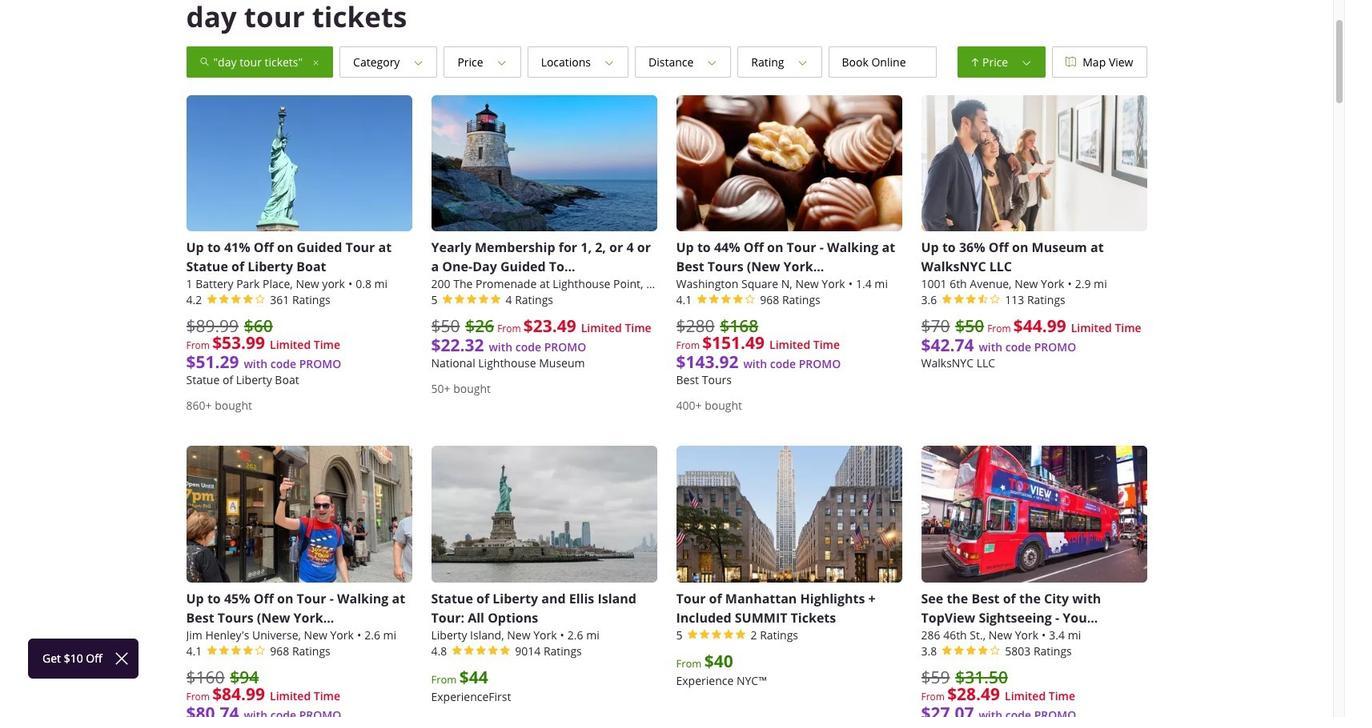Task type: locate. For each thing, give the bounding box(es) containing it.
↑ price image
[[1008, 54, 1032, 70]]

distance image
[[694, 54, 718, 70]]

magnifying glass image
[[200, 56, 213, 69]]

category image
[[400, 54, 424, 70]]

price image
[[483, 54, 507, 70]]

locations image
[[591, 54, 615, 70]]



Task type: vqa. For each thing, say whether or not it's contained in the screenshot.
Rating icon
yes



Task type: describe. For each thing, give the bounding box(es) containing it.
x image
[[303, 54, 320, 70]]

book online image
[[906, 54, 923, 70]]

map view image
[[1066, 57, 1076, 66]]

rating image
[[784, 54, 808, 70]]



